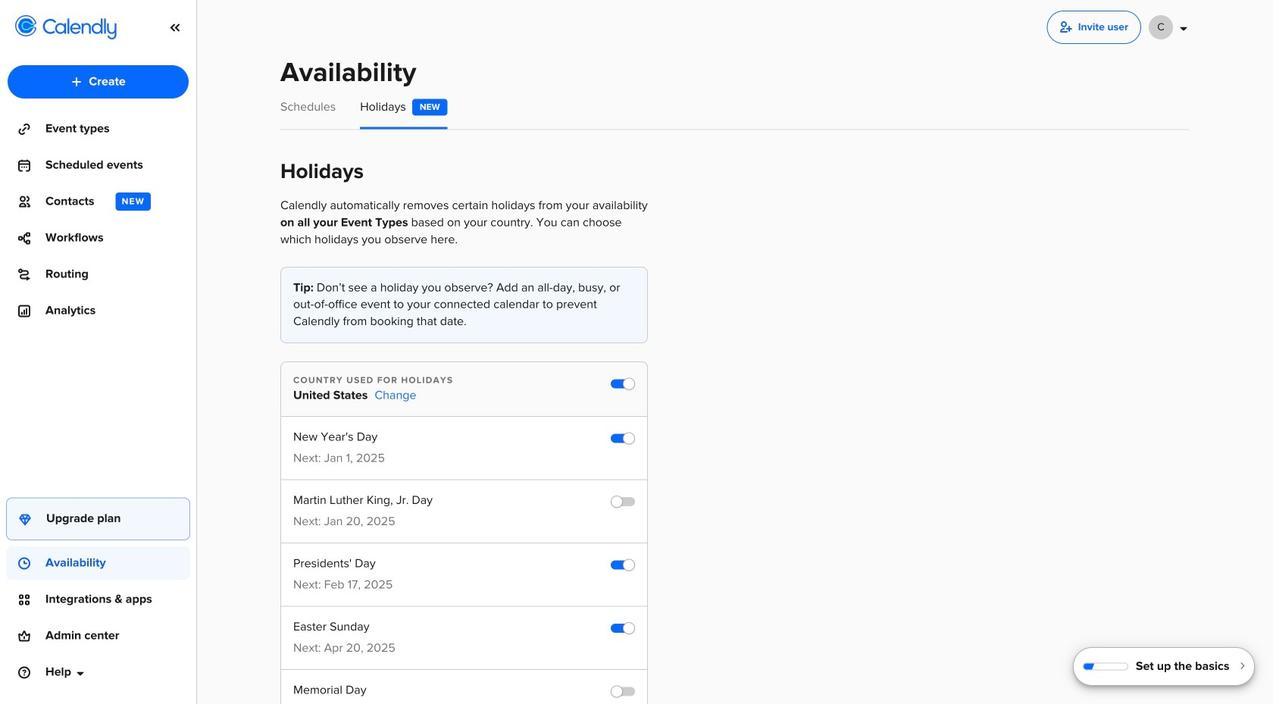 Task type: describe. For each thing, give the bounding box(es) containing it.
main navigation element
[[0, 0, 197, 704]]

calendly image
[[42, 18, 117, 39]]



Task type: vqa. For each thing, say whether or not it's contained in the screenshot.
CALENDLY image
yes



